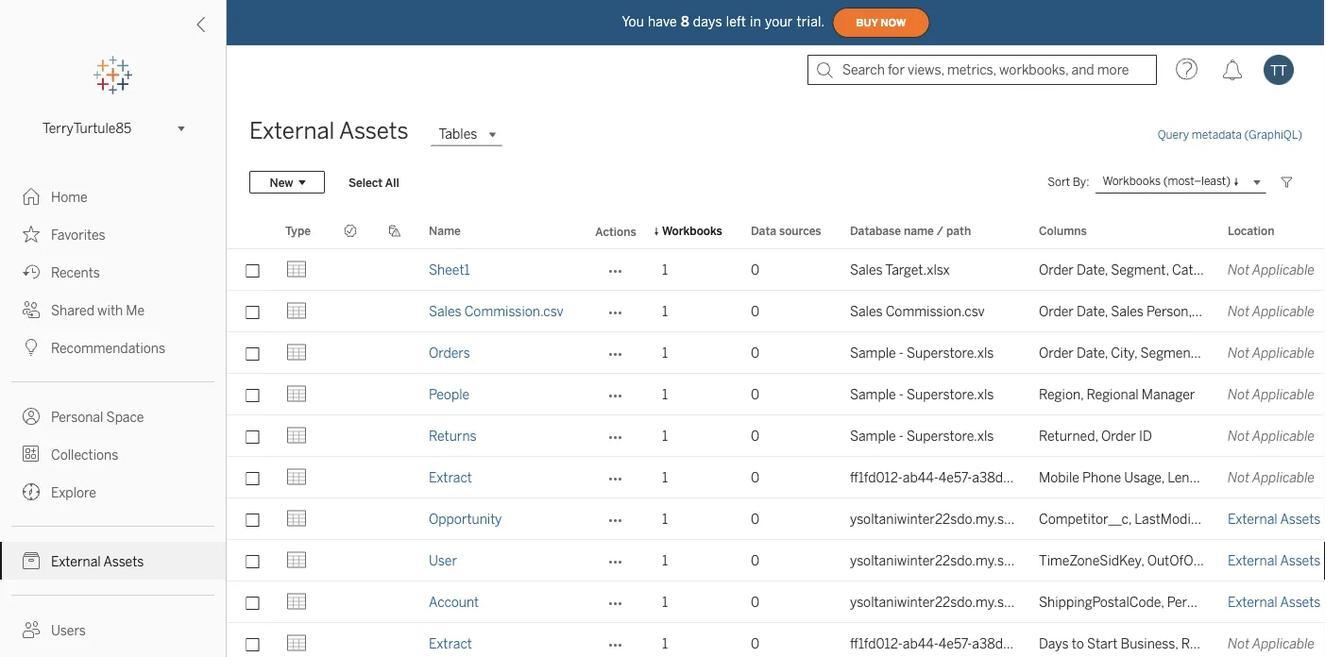 Task type: vqa. For each thing, say whether or not it's contained in the screenshot.


Task type: describe. For each thing, give the bounding box(es) containing it.
1 for orders
[[662, 345, 668, 361]]

target.xlsx
[[885, 262, 950, 278]]

table image for sales commission.csv
[[285, 300, 308, 323]]

1 superstore.xls from the top
[[907, 345, 994, 361]]

person,
[[1147, 304, 1192, 319]]

order for order date, segment, category
[[1039, 262, 1074, 278]]

competitor__c,
[[1039, 511, 1131, 527]]

orders
[[429, 345, 470, 361]]

recents link
[[0, 253, 226, 291]]

sdo_quip
[[1268, 511, 1325, 527]]

external assets link
[[0, 542, 226, 580]]

2 ab44- from the top
[[903, 636, 939, 652]]

days
[[693, 14, 722, 30]]

order date, city, segment + 18 not applicable
[[1039, 345, 1315, 361]]

sales target.xlsx
[[850, 262, 950, 278]]

2 applicable from the top
[[1252, 304, 1315, 319]]

opportunity
[[429, 511, 502, 527]]

1 extract from the top
[[429, 470, 472, 485]]

1 sales commission.csv from the left
[[429, 304, 563, 319]]

external assets d for city
[[1228, 553, 1325, 569]]

18
[[1210, 348, 1221, 360]]

left
[[726, 14, 746, 30]]

users link
[[0, 611, 226, 649]]

0 for order date, city, segment
[[751, 345, 759, 361]]

location
[[1228, 224, 1274, 238]]

external assets inside main navigation. press the up and down arrow keys to access links. element
[[51, 554, 144, 569]]

category
[[1172, 262, 1227, 278]]

you
[[622, 14, 644, 30]]

you have 8 days left in your trial.
[[622, 14, 825, 30]]

home link
[[0, 178, 226, 215]]

have
[[648, 14, 677, 30]]

columns
[[1039, 224, 1087, 238]]

select
[[348, 175, 383, 189]]

1 for returns
[[662, 428, 668, 444]]

space
[[106, 409, 144, 425]]

1 a38d- from the top
[[972, 470, 1008, 485]]

recents
[[51, 265, 100, 280]]

query metadata (graphiql)
[[1158, 128, 1302, 142]]

3 applicable from the top
[[1252, 345, 1315, 361]]

query metadata (graphiql) link
[[1158, 128, 1302, 142]]

opportunity link
[[429, 511, 502, 527]]

1 0afd97f726f8 from the top
[[1008, 470, 1090, 485]]

tables button
[[431, 123, 502, 146]]

sort
[[1048, 175, 1070, 189]]

date, for sales
[[1077, 304, 1108, 319]]

row containing orders
[[227, 332, 1325, 374]]

sales up "city,"
[[1111, 304, 1144, 319]]

days to start business, region, business tax ra
[[1039, 636, 1325, 652]]

0 for mobile phone usage, lending interest, tourism o
[[751, 470, 759, 485]]

collections link
[[0, 435, 226, 473]]

days
[[1039, 636, 1069, 652]]

query
[[1158, 128, 1189, 142]]

assets inside main navigation. press the up and down arrow keys to access links. element
[[103, 554, 144, 569]]

actions
[[595, 225, 636, 238]]

/
[[937, 224, 944, 238]]

0 vertical spatial region,
[[1039, 387, 1084, 402]]

8
[[681, 14, 689, 30]]

sales down sales target.xlsx on the right
[[850, 304, 883, 319]]

external assets d link for city
[[1228, 553, 1325, 569]]

by:
[[1073, 175, 1089, 189]]

6 row from the top
[[227, 457, 1325, 499]]

external inside main navigation. press the up and down arrow keys to access links. element
[[51, 554, 101, 569]]

1 for sales commission.csv
[[662, 304, 668, 319]]

sales down sheet1
[[429, 304, 461, 319]]

0 for region, regional manager
[[751, 387, 759, 402]]

external for user
[[1228, 553, 1277, 569]]

new button
[[249, 171, 325, 194]]

9 0 from the top
[[751, 595, 759, 610]]

0 for order date, segment, category
[[751, 262, 759, 278]]

usage,
[[1124, 470, 1165, 485]]

shared with me link
[[0, 291, 226, 329]]

sources
[[779, 224, 821, 238]]

tax
[[1286, 636, 1307, 652]]

business
[[1229, 636, 1284, 652]]

1 for sheet1
[[662, 262, 668, 278]]

id
[[1139, 428, 1152, 444]]

2 4e57- from the top
[[939, 636, 972, 652]]

0 for timezonesidkey, outofofficemessage, city
[[751, 553, 759, 569]]

row containing returns
[[227, 416, 1325, 457]]

workbooks for workbooks
[[662, 224, 722, 238]]

superstore.xls for region,
[[907, 387, 994, 402]]

2 not from the top
[[1228, 304, 1250, 319]]

city,
[[1111, 345, 1137, 361]]

favorites
[[51, 227, 105, 243]]

returned,
[[1039, 428, 1098, 444]]

regional
[[1087, 387, 1139, 402]]

d for competitor__c, lastmodifieddate__c, sdo_quip
[[1324, 511, 1325, 527]]

assets for account
[[1280, 595, 1321, 610]]

0 for returned, order id
[[751, 428, 759, 444]]

date, for city,
[[1077, 345, 1108, 361]]

2 commission.csv from the left
[[886, 304, 985, 319]]

external assets d for sdo_quip
[[1228, 511, 1325, 527]]

explore link
[[0, 473, 226, 511]]

timezonesidkey, outofofficemessage, city
[[1039, 553, 1302, 569]]

1 commission.csv from the left
[[464, 304, 563, 319]]

users
[[51, 623, 86, 638]]

personal
[[51, 409, 103, 425]]

not applicable for region, regional manager
[[1228, 387, 1315, 402]]

your
[[765, 14, 793, 30]]

1 applicable from the top
[[1252, 262, 1315, 278]]

not applicable for returned, order id
[[1228, 428, 1315, 444]]

type
[[285, 224, 311, 238]]

region
[[1195, 304, 1236, 319]]

assets for opportunity
[[1280, 511, 1321, 527]]

in
[[750, 14, 761, 30]]

1 ab44- from the top
[[903, 470, 939, 485]]

now
[[881, 17, 906, 29]]

3 external assets d link from the top
[[1228, 595, 1325, 610]]

name
[[904, 224, 934, 238]]

segment,
[[1111, 262, 1169, 278]]

tables
[[439, 127, 477, 142]]

row containing sales commission.csv
[[227, 291, 1325, 332]]

1 for account
[[662, 595, 668, 610]]

sample for returned,
[[850, 428, 896, 444]]

(graphiql)
[[1244, 128, 1302, 142]]

1 not from the top
[[1228, 262, 1250, 278]]

sample - superstore.xls for region, regional manager
[[850, 387, 994, 402]]

1 4e57- from the top
[[939, 470, 972, 485]]

metadata
[[1192, 128, 1242, 142]]

select all button
[[336, 171, 411, 194]]

me
[[126, 303, 145, 318]]

database name / path
[[850, 224, 971, 238]]

3 not from the top
[[1228, 345, 1250, 361]]

phone
[[1082, 470, 1121, 485]]

terryturtule85 button
[[35, 117, 191, 140]]

3 external assets d from the top
[[1228, 595, 1325, 610]]

10 0 from the top
[[751, 636, 759, 652]]

business,
[[1121, 636, 1178, 652]]

5 not from the top
[[1228, 428, 1250, 444]]

5 table image from the top
[[285, 632, 308, 655]]

order date, sales person, region not applicable
[[1039, 304, 1315, 319]]

6 not from the top
[[1228, 470, 1250, 485]]

region, regional manager
[[1039, 387, 1195, 402]]

1 ff1fd012-ab44-4e57-a38d-0afd97f726f8 from the top
[[850, 470, 1090, 485]]

workbooks for workbooks (most–least)
[[1102, 174, 1161, 188]]

d for timezonesidkey, outofofficemessage, city
[[1324, 553, 1325, 569]]

buy
[[856, 17, 878, 29]]

lending
[[1167, 470, 1216, 485]]

shared with me
[[51, 303, 145, 318]]

main navigation. press the up and down arrow keys to access links. element
[[0, 178, 226, 657]]

orders link
[[429, 345, 470, 361]]

tourism
[[1271, 470, 1320, 485]]

10 1 from the top
[[662, 636, 668, 652]]

home
[[51, 189, 88, 205]]

1 for extract
[[662, 470, 668, 485]]

0 for order date, sales person, region
[[751, 304, 759, 319]]



Task type: locate. For each thing, give the bounding box(es) containing it.
0 vertical spatial extract link
[[429, 470, 472, 485]]

2 ff1fd012- from the top
[[850, 636, 903, 652]]

ra
[[1310, 636, 1325, 652]]

path
[[946, 224, 971, 238]]

0afd97f726f8 down timezonesidkey, on the bottom right of the page
[[1008, 636, 1090, 652]]

a38d-
[[972, 470, 1008, 485], [972, 636, 1008, 652]]

2 extract link from the top
[[429, 636, 472, 652]]

d down 'o'
[[1324, 511, 1325, 527]]

1 vertical spatial 0afd97f726f8
[[1008, 636, 1090, 652]]

workbooks inside dropdown button
[[1102, 174, 1161, 188]]

0 vertical spatial external assets d
[[1228, 511, 1325, 527]]

2 - from the top
[[899, 387, 904, 402]]

1 external assets d link from the top
[[1228, 511, 1325, 527]]

1 table image from the top
[[285, 300, 308, 323]]

sample - superstore.xls for returned, order id
[[850, 428, 994, 444]]

2 table image from the top
[[285, 341, 308, 364]]

1 ff1fd012- from the top
[[850, 470, 903, 485]]

0 vertical spatial ab44-
[[903, 470, 939, 485]]

1 extract link from the top
[[429, 470, 472, 485]]

1 for people
[[662, 387, 668, 402]]

extract down returns
[[429, 470, 472, 485]]

select all
[[348, 175, 399, 189]]

d right city
[[1324, 553, 1325, 569]]

1 external assets d from the top
[[1228, 511, 1325, 527]]

assets down "sdo_quip"
[[1280, 553, 1321, 569]]

date, left "city,"
[[1077, 345, 1108, 361]]

buy now button
[[833, 8, 930, 38]]

order for order date, sales person, region
[[1039, 304, 1074, 319]]

3 d from the top
[[1324, 595, 1325, 610]]

table image for returns
[[285, 425, 308, 447]]

external
[[249, 118, 335, 144], [1228, 511, 1277, 527], [1228, 553, 1277, 569], [51, 554, 101, 569], [1228, 595, 1277, 610]]

1 vertical spatial ab44-
[[903, 636, 939, 652]]

1 vertical spatial sample - superstore.xls
[[850, 387, 994, 402]]

4 table image from the top
[[285, 591, 308, 613]]

not applicable for mobile phone usage, lending interest, tourism o
[[1228, 470, 1315, 485]]

1 vertical spatial 4e57-
[[939, 636, 972, 652]]

4 row from the top
[[227, 374, 1325, 416]]

lastmodifieddate__c,
[[1134, 511, 1265, 527]]

0 horizontal spatial sales commission.csv
[[429, 304, 563, 319]]

0 for competitor__c, lastmodifieddate__c, sdo_quip
[[751, 511, 759, 527]]

0 vertical spatial 0afd97f726f8
[[1008, 470, 1090, 485]]

2 d from the top
[[1324, 553, 1325, 569]]

d up ra
[[1324, 595, 1325, 610]]

superstore.xls for returned,
[[907, 428, 994, 444]]

user link
[[429, 553, 457, 569]]

2 not applicable from the top
[[1228, 428, 1315, 444]]

2 vertical spatial d
[[1324, 595, 1325, 610]]

row containing sheet1
[[227, 249, 1325, 291]]

timezonesidkey,
[[1039, 553, 1144, 569]]

data sources
[[751, 224, 821, 238]]

0 vertical spatial sample
[[850, 345, 896, 361]]

external assets d link down "sdo_quip"
[[1228, 553, 1325, 569]]

1 vertical spatial extract link
[[429, 636, 472, 652]]

row containing account
[[227, 582, 1325, 623]]

2 sales commission.csv from the left
[[850, 304, 985, 319]]

sales commission.csv
[[429, 304, 563, 319], [850, 304, 985, 319]]

0 vertical spatial -
[[899, 345, 904, 361]]

0 vertical spatial external assets d link
[[1228, 511, 1325, 527]]

trial.
[[797, 14, 825, 30]]

data
[[751, 224, 776, 238]]

explore
[[51, 485, 96, 501]]

extract
[[429, 470, 472, 485], [429, 636, 472, 652]]

mobile
[[1039, 470, 1079, 485]]

table image for opportunity
[[285, 508, 308, 530]]

external assets d
[[1228, 511, 1325, 527], [1228, 553, 1325, 569], [1228, 595, 1325, 610]]

4 not applicable from the top
[[1228, 636, 1315, 652]]

table image for sheet1
[[285, 258, 308, 281]]

a38d- left days
[[972, 636, 1008, 652]]

0 horizontal spatial external assets
[[51, 554, 144, 569]]

external assets
[[249, 118, 408, 144], [51, 554, 144, 569]]

4e57-
[[939, 470, 972, 485], [939, 636, 972, 652]]

2 external assets d link from the top
[[1228, 553, 1325, 569]]

database
[[850, 224, 901, 238]]

2 0 from the top
[[751, 304, 759, 319]]

1 horizontal spatial external assets
[[249, 118, 408, 144]]

date, for segment,
[[1077, 262, 1108, 278]]

0 vertical spatial extract
[[429, 470, 472, 485]]

buy now
[[856, 17, 906, 29]]

2 vertical spatial external assets d
[[1228, 595, 1325, 610]]

1 for opportunity
[[662, 511, 668, 527]]

0afd97f726f8
[[1008, 470, 1090, 485], [1008, 636, 1090, 652]]

1 1 from the top
[[662, 262, 668, 278]]

3 superstore.xls from the top
[[907, 428, 994, 444]]

ab44-
[[903, 470, 939, 485], [903, 636, 939, 652]]

sort by:
[[1048, 175, 1089, 189]]

returns link
[[429, 428, 477, 444]]

0 vertical spatial workbooks
[[1102, 174, 1161, 188]]

user
[[429, 553, 457, 569]]

3 table image from the top
[[285, 508, 308, 530]]

2 sample - superstore.xls from the top
[[850, 387, 994, 402]]

1 horizontal spatial workbooks
[[1102, 174, 1161, 188]]

5 row from the top
[[227, 416, 1325, 457]]

0 horizontal spatial region,
[[1039, 387, 1084, 402]]

workbooks right by:
[[1102, 174, 1161, 188]]

0 vertical spatial date,
[[1077, 262, 1108, 278]]

returned, order id
[[1039, 428, 1152, 444]]

external left city
[[1228, 553, 1277, 569]]

4 0 from the top
[[751, 387, 759, 402]]

extract down account link
[[429, 636, 472, 652]]

0 vertical spatial 4e57-
[[939, 470, 972, 485]]

9 row from the top
[[227, 582, 1325, 623]]

3 row from the top
[[227, 332, 1325, 374]]

interest,
[[1219, 470, 1268, 485]]

5 0 from the top
[[751, 428, 759, 444]]

2 sample from the top
[[850, 387, 896, 402]]

extract link down returns
[[429, 470, 472, 485]]

table image for account
[[285, 591, 308, 613]]

external down "explore"
[[51, 554, 101, 569]]

a38d- left mobile
[[972, 470, 1008, 485]]

- for returned, order id
[[899, 428, 904, 444]]

2 vertical spatial date,
[[1077, 345, 1108, 361]]

manager
[[1142, 387, 1195, 402]]

external assets up select
[[249, 118, 408, 144]]

0 vertical spatial d
[[1324, 511, 1325, 527]]

people
[[429, 387, 470, 402]]

2 vertical spatial sample
[[850, 428, 896, 444]]

1 row from the top
[[227, 249, 1325, 291]]

1 sample from the top
[[850, 345, 896, 361]]

0 horizontal spatial workbooks
[[662, 224, 722, 238]]

2 vertical spatial superstore.xls
[[907, 428, 994, 444]]

shared
[[51, 303, 94, 318]]

2 row from the top
[[227, 291, 1325, 332]]

7 1 from the top
[[662, 511, 668, 527]]

2 vertical spatial external assets d link
[[1228, 595, 1325, 610]]

(most–least)
[[1163, 174, 1231, 188]]

0 vertical spatial ff1fd012-
[[850, 470, 903, 485]]

1 sample - superstore.xls from the top
[[850, 345, 994, 361]]

workbooks inside grid
[[662, 224, 722, 238]]

commission.csv down target.xlsx at the top of page
[[886, 304, 985, 319]]

1 for user
[[662, 553, 668, 569]]

2 date, from the top
[[1077, 304, 1108, 319]]

row group
[[227, 249, 1325, 657]]

assets
[[339, 118, 408, 144], [1280, 511, 1321, 527], [1280, 553, 1321, 569], [103, 554, 144, 569], [1280, 595, 1321, 610]]

row containing opportunity
[[227, 499, 1325, 540]]

5 1 from the top
[[662, 428, 668, 444]]

1 vertical spatial ff1fd012-
[[850, 636, 903, 652]]

table image for people
[[285, 383, 308, 406]]

2 table image from the top
[[285, 466, 308, 489]]

ff1fd012-ab44-4e57-a38d-0afd97f726f8
[[850, 470, 1090, 485], [850, 636, 1090, 652]]

external assets d link for sdo_quip
[[1228, 511, 1325, 527]]

competitor__c, lastmodifieddate__c, sdo_quip
[[1039, 511, 1325, 527]]

3 sample from the top
[[850, 428, 896, 444]]

1 vertical spatial external assets
[[51, 554, 144, 569]]

0 vertical spatial a38d-
[[972, 470, 1008, 485]]

7 applicable from the top
[[1252, 636, 1315, 652]]

row group containing sheet1
[[227, 249, 1325, 657]]

6 0 from the top
[[751, 470, 759, 485]]

account
[[429, 595, 479, 610]]

1 0 from the top
[[751, 262, 759, 278]]

10 row from the top
[[227, 623, 1325, 657]]

assets for user
[[1280, 553, 1321, 569]]

region, left business
[[1181, 636, 1226, 652]]

2 a38d- from the top
[[972, 636, 1008, 652]]

1 not applicable from the top
[[1228, 387, 1315, 402]]

o
[[1323, 470, 1325, 485]]

4 1 from the top
[[662, 387, 668, 402]]

5 table image from the top
[[285, 549, 308, 572]]

terryturtule85
[[42, 121, 131, 136]]

order date, segment, category not applicable
[[1039, 262, 1315, 278]]

4 table image from the top
[[285, 425, 308, 447]]

sample
[[850, 345, 896, 361], [850, 387, 896, 402], [850, 428, 896, 444]]

sales commission.csv down target.xlsx at the top of page
[[850, 304, 985, 319]]

navigation panel element
[[0, 57, 226, 657]]

table image for orders
[[285, 341, 308, 364]]

4 not from the top
[[1228, 387, 1250, 402]]

Search for views, metrics, workbooks, and more text field
[[807, 55, 1157, 85]]

1 date, from the top
[[1077, 262, 1108, 278]]

external assets up "users" link
[[51, 554, 144, 569]]

sample for region,
[[850, 387, 896, 402]]

4 applicable from the top
[[1252, 387, 1315, 402]]

8 0 from the top
[[751, 553, 759, 569]]

5 applicable from the top
[[1252, 428, 1315, 444]]

1 table image from the top
[[285, 258, 308, 281]]

1 vertical spatial external assets d
[[1228, 553, 1325, 569]]

row
[[227, 249, 1325, 291], [227, 291, 1325, 332], [227, 332, 1325, 374], [227, 374, 1325, 416], [227, 416, 1325, 457], [227, 457, 1325, 499], [227, 499, 1325, 540], [227, 540, 1325, 582], [227, 582, 1325, 623], [227, 623, 1325, 657]]

external assets d up city
[[1228, 511, 1325, 527]]

region,
[[1039, 387, 1084, 402], [1181, 636, 1226, 652]]

1 horizontal spatial region,
[[1181, 636, 1226, 652]]

cell
[[329, 249, 373, 291], [373, 249, 417, 291], [329, 291, 373, 332], [373, 291, 417, 332], [329, 332, 373, 374], [373, 332, 417, 374], [329, 374, 373, 416], [373, 374, 417, 416], [329, 416, 373, 457], [373, 416, 417, 457], [329, 457, 373, 499], [373, 457, 417, 499], [329, 499, 373, 540], [373, 499, 417, 540], [329, 540, 373, 582], [373, 540, 417, 582], [329, 582, 373, 623], [373, 582, 417, 623]]

external down interest,
[[1228, 511, 1277, 527]]

0 vertical spatial superstore.xls
[[907, 345, 994, 361]]

1 vertical spatial -
[[899, 387, 904, 402]]

6 1 from the top
[[662, 470, 668, 485]]

8 1 from the top
[[662, 553, 668, 569]]

all
[[385, 175, 399, 189]]

external assets d down city
[[1228, 595, 1325, 610]]

external up business
[[1228, 595, 1277, 610]]

3 sample - superstore.xls from the top
[[850, 428, 994, 444]]

3 date, from the top
[[1077, 345, 1108, 361]]

sales commission.csv up orders
[[429, 304, 563, 319]]

0 vertical spatial sample - superstore.xls
[[850, 345, 994, 361]]

1 vertical spatial sample
[[850, 387, 896, 402]]

assets down tourism
[[1280, 511, 1321, 527]]

external up new "popup button" at top left
[[249, 118, 335, 144]]

0 vertical spatial external assets
[[249, 118, 408, 144]]

0 vertical spatial ff1fd012-ab44-4e57-a38d-0afd97f726f8
[[850, 470, 1090, 485]]

grid containing sheet1
[[227, 213, 1325, 657]]

extract link down account link
[[429, 636, 472, 652]]

2 extract from the top
[[429, 636, 472, 652]]

date, left person,
[[1077, 304, 1108, 319]]

table image for extract
[[285, 466, 308, 489]]

7 not from the top
[[1228, 636, 1250, 652]]

2 vertical spatial sample - superstore.xls
[[850, 428, 994, 444]]

1 vertical spatial workbooks
[[662, 224, 722, 238]]

external assets d link down city
[[1228, 595, 1325, 610]]

applicable
[[1252, 262, 1315, 278], [1252, 304, 1315, 319], [1252, 345, 1315, 361], [1252, 387, 1315, 402], [1252, 428, 1315, 444], [1252, 470, 1315, 485], [1252, 636, 1315, 652]]

assets up select all button
[[339, 118, 408, 144]]

assets up "users" link
[[103, 554, 144, 569]]

table image
[[285, 258, 308, 281], [285, 466, 308, 489], [285, 508, 308, 530], [285, 591, 308, 613], [285, 632, 308, 655]]

1 - from the top
[[899, 345, 904, 361]]

3 table image from the top
[[285, 383, 308, 406]]

order for order date, city, segment
[[1039, 345, 1074, 361]]

external assets d down "sdo_quip"
[[1228, 553, 1325, 569]]

personal space link
[[0, 398, 226, 435]]

1 d from the top
[[1324, 511, 1325, 527]]

2 0afd97f726f8 from the top
[[1008, 636, 1090, 652]]

9 1 from the top
[[662, 595, 668, 610]]

row containing user
[[227, 540, 1325, 582]]

workbooks (most–least)
[[1102, 174, 1231, 188]]

not applicable
[[1228, 387, 1315, 402], [1228, 428, 1315, 444], [1228, 470, 1315, 485], [1228, 636, 1315, 652]]

people link
[[429, 387, 470, 402]]

sales down database at the right of the page
[[850, 262, 883, 278]]

sheet1 link
[[429, 262, 470, 278]]

3 1 from the top
[[662, 345, 668, 361]]

collections
[[51, 447, 118, 463]]

outofofficemessage,
[[1147, 553, 1275, 569]]

2 vertical spatial -
[[899, 428, 904, 444]]

start
[[1087, 636, 1118, 652]]

6 applicable from the top
[[1252, 470, 1315, 485]]

workbooks
[[1102, 174, 1161, 188], [662, 224, 722, 238]]

table image for user
[[285, 549, 308, 572]]

table image
[[285, 300, 308, 323], [285, 341, 308, 364], [285, 383, 308, 406], [285, 425, 308, 447], [285, 549, 308, 572]]

1 vertical spatial superstore.xls
[[907, 387, 994, 402]]

0afd97f726f8 down returned,
[[1008, 470, 1090, 485]]

0 horizontal spatial commission.csv
[[464, 304, 563, 319]]

1 horizontal spatial sales commission.csv
[[850, 304, 985, 319]]

external for opportunity
[[1228, 511, 1277, 527]]

region, up returned,
[[1039, 387, 1084, 402]]

2 ff1fd012-ab44-4e57-a38d-0afd97f726f8 from the top
[[850, 636, 1090, 652]]

1 vertical spatial region,
[[1181, 636, 1226, 652]]

2 external assets d from the top
[[1228, 553, 1325, 569]]

- for region, regional manager
[[899, 387, 904, 402]]

commission.csv
[[464, 304, 563, 319], [886, 304, 985, 319]]

1 vertical spatial d
[[1324, 553, 1325, 569]]

grid
[[227, 213, 1325, 657]]

1 vertical spatial date,
[[1077, 304, 1108, 319]]

favorites link
[[0, 215, 226, 253]]

commission.csv up orders
[[464, 304, 563, 319]]

recommendations
[[51, 340, 165, 356]]

7 0 from the top
[[751, 511, 759, 527]]

1 vertical spatial extract
[[429, 636, 472, 652]]

sheet1
[[429, 262, 470, 278]]

1 vertical spatial ff1fd012-ab44-4e57-a38d-0afd97f726f8
[[850, 636, 1090, 652]]

3 not applicable from the top
[[1228, 470, 1315, 485]]

1
[[662, 262, 668, 278], [662, 304, 668, 319], [662, 345, 668, 361], [662, 387, 668, 402], [662, 428, 668, 444], [662, 470, 668, 485], [662, 511, 668, 527], [662, 553, 668, 569], [662, 595, 668, 610], [662, 636, 668, 652]]

sales commission.csv link
[[429, 304, 563, 319]]

assets up tax on the bottom right
[[1280, 595, 1321, 610]]

row containing people
[[227, 374, 1325, 416]]

not
[[1228, 262, 1250, 278], [1228, 304, 1250, 319], [1228, 345, 1250, 361], [1228, 387, 1250, 402], [1228, 428, 1250, 444], [1228, 470, 1250, 485], [1228, 636, 1250, 652]]

1 vertical spatial a38d-
[[972, 636, 1008, 652]]

3 - from the top
[[899, 428, 904, 444]]

3 0 from the top
[[751, 345, 759, 361]]

sales
[[850, 262, 883, 278], [429, 304, 461, 319], [850, 304, 883, 319], [1111, 304, 1144, 319]]

2 superstore.xls from the top
[[907, 387, 994, 402]]

1 vertical spatial external assets d link
[[1228, 553, 1325, 569]]

workbooks left data
[[662, 224, 722, 238]]

external assets d link
[[1228, 511, 1325, 527], [1228, 553, 1325, 569], [1228, 595, 1325, 610]]

external for account
[[1228, 595, 1277, 610]]

external assets d link up city
[[1228, 511, 1325, 527]]

1 horizontal spatial commission.csv
[[886, 304, 985, 319]]

7 row from the top
[[227, 499, 1325, 540]]

date, left segment, in the top right of the page
[[1077, 262, 1108, 278]]

8 row from the top
[[227, 540, 1325, 582]]



